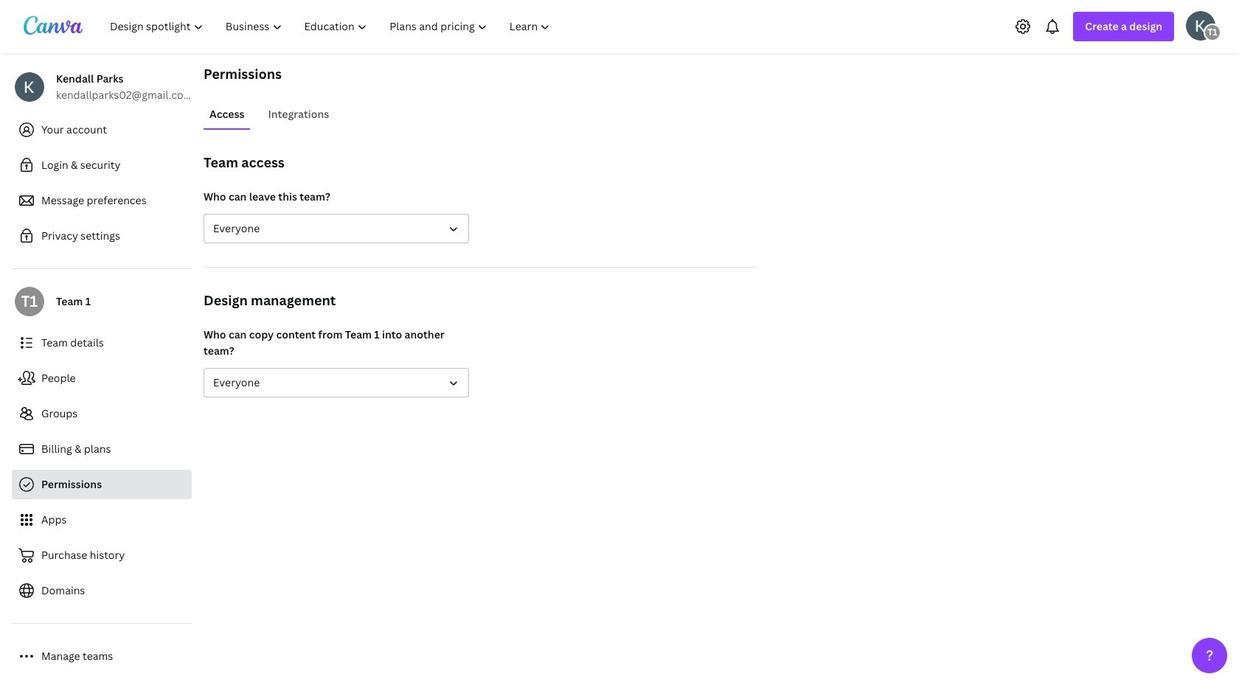 Task type: describe. For each thing, give the bounding box(es) containing it.
team 1 image
[[1204, 23, 1222, 41]]

kendall parks image
[[1186, 11, 1216, 40]]

top level navigation element
[[100, 12, 563, 41]]

1 horizontal spatial team 1 element
[[1204, 23, 1222, 41]]

team 1 image
[[15, 287, 44, 316]]



Task type: locate. For each thing, give the bounding box(es) containing it.
0 vertical spatial team 1 element
[[1204, 23, 1222, 41]]

team 1 element
[[1204, 23, 1222, 41], [15, 287, 44, 316]]

0 horizontal spatial team 1 element
[[15, 287, 44, 316]]

None button
[[204, 214, 469, 243], [204, 368, 469, 398], [204, 214, 469, 243], [204, 368, 469, 398]]

1 vertical spatial team 1 element
[[15, 287, 44, 316]]



Task type: vqa. For each thing, say whether or not it's contained in the screenshot.
topmost Photos
no



